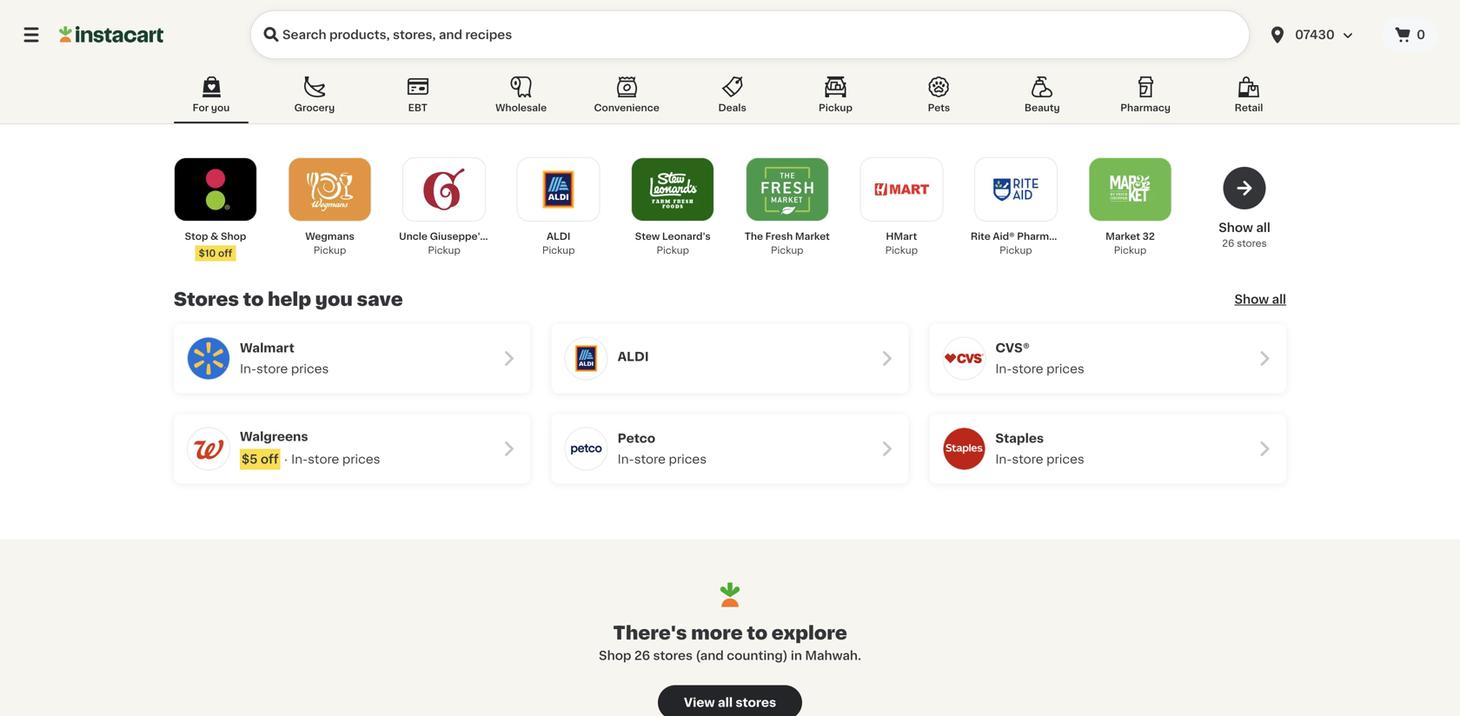Task type: vqa. For each thing, say whether or not it's contained in the screenshot.
Kirkland Signature Bath Tissue, 2-Ply, 4.5" x 4", 380 Sheets, 30 ct 30 ct
no



Task type: describe. For each thing, give the bounding box(es) containing it.
07430 button
[[1257, 10, 1382, 59]]

pickup button
[[798, 73, 873, 123]]

pharmacy inside rite aid® pharmacy pickup
[[1017, 232, 1067, 241]]

aldi image
[[529, 160, 588, 219]]

pickup inside wegmans pickup
[[314, 246, 346, 255]]

aldi for aldi pickup
[[547, 232, 570, 241]]

pickup inside stew leonard's pickup
[[657, 246, 689, 255]]

giuseppe's
[[430, 232, 485, 241]]

rite
[[971, 232, 991, 241]]

stores inside show all 26 stores
[[1237, 239, 1267, 248]]

in- for cvs® in-store prices
[[995, 363, 1012, 375]]

prices for cvs® in-store prices
[[1046, 363, 1084, 375]]

retail button
[[1211, 73, 1286, 123]]

beauty button
[[1005, 73, 1080, 123]]

view all stores button
[[658, 685, 802, 716]]

convenience
[[594, 103, 659, 113]]

in-store prices
[[291, 453, 380, 465]]

hmart pickup
[[885, 232, 918, 255]]

hmart
[[886, 232, 917, 241]]

prices for walmart in-store prices
[[291, 363, 329, 375]]

aid®
[[993, 232, 1015, 241]]

pets button
[[902, 73, 976, 123]]

uncle giuseppe's marketplace image
[[415, 160, 474, 219]]

save
[[357, 290, 403, 309]]

pharmacy button
[[1108, 73, 1183, 123]]

petco
[[618, 432, 655, 445]]

counting)
[[727, 650, 788, 662]]

cvs®
[[995, 342, 1030, 354]]

wholesale
[[495, 103, 547, 113]]

walmart image
[[188, 338, 229, 379]]

stores to help you save
[[174, 290, 403, 309]]

show for show all
[[1234, 293, 1269, 305]]

you inside tab panel
[[315, 290, 353, 309]]

wegmans
[[305, 232, 354, 241]]

stop & shop image
[[186, 160, 245, 219]]

there's
[[613, 624, 687, 642]]

store down walgreens
[[308, 453, 339, 465]]

market inside 'the fresh market pickup'
[[795, 232, 830, 241]]

show all button
[[1234, 291, 1286, 308]]

aldi pickup
[[542, 232, 575, 255]]

instacart image
[[59, 24, 163, 45]]

07430
[[1295, 29, 1335, 41]]

view all stores
[[684, 696, 776, 709]]

deals
[[718, 103, 746, 113]]

stew leonard's image
[[643, 160, 702, 219]]

the fresh market pickup
[[745, 232, 830, 255]]

aldi image
[[565, 338, 607, 379]]

Search field
[[250, 10, 1250, 59]]

pickup inside button
[[819, 103, 853, 113]]

explore
[[772, 624, 847, 642]]

ebt button
[[380, 73, 455, 123]]

&
[[210, 232, 218, 241]]

walgreens
[[240, 431, 308, 443]]

shop categories tab list
[[174, 73, 1286, 123]]

aldi link
[[552, 324, 908, 393]]

staples image
[[943, 428, 985, 470]]

for
[[193, 103, 209, 113]]

in- down walgreens
[[291, 453, 308, 465]]

market 32 image
[[1101, 160, 1160, 219]]

0 button
[[1382, 17, 1439, 52]]

$5 off
[[242, 453, 279, 465]]

off inside stop & shop $10 off
[[218, 249, 232, 258]]

view
[[684, 696, 715, 709]]

stores
[[174, 290, 239, 309]]

leonard's
[[662, 232, 711, 241]]

cvs® image
[[943, 338, 985, 379]]

pharmacy inside button
[[1120, 103, 1171, 113]]

beauty
[[1025, 103, 1060, 113]]



Task type: locate. For each thing, give the bounding box(es) containing it.
0 vertical spatial pharmacy
[[1120, 103, 1171, 113]]

all inside show all 26 stores
[[1256, 222, 1270, 234]]

aldi inside "aldi pickup"
[[547, 232, 570, 241]]

store for cvs®
[[1012, 363, 1043, 375]]

shop right &
[[221, 232, 246, 241]]

stop & shop $10 off
[[185, 232, 246, 258]]

in- inside cvs® in-store prices
[[995, 363, 1012, 375]]

fresh
[[765, 232, 793, 241]]

1 horizontal spatial stores
[[736, 696, 776, 709]]

show
[[1219, 222, 1253, 234], [1234, 293, 1269, 305]]

1 vertical spatial pharmacy
[[1017, 232, 1067, 241]]

1 vertical spatial aldi
[[618, 351, 649, 363]]

0 horizontal spatial to
[[243, 290, 264, 309]]

show down show all 26 stores
[[1234, 293, 1269, 305]]

retail
[[1235, 103, 1263, 113]]

show for show all 26 stores
[[1219, 222, 1253, 234]]

wegmans image
[[300, 160, 359, 219]]

help
[[268, 290, 311, 309]]

stew leonard's pickup
[[635, 232, 711, 255]]

1 vertical spatial stores
[[653, 650, 693, 662]]

shop
[[221, 232, 246, 241], [599, 650, 631, 662]]

0 vertical spatial aldi
[[547, 232, 570, 241]]

stew
[[635, 232, 660, 241]]

petco image
[[565, 428, 607, 470]]

show up show all
[[1219, 222, 1253, 234]]

in
[[791, 650, 802, 662]]

for you
[[193, 103, 230, 113]]

in- inside staples in-store prices
[[995, 453, 1012, 465]]

0 horizontal spatial you
[[211, 103, 230, 113]]

shop inside there's more to explore shop 26 stores (and counting) in mahwah.
[[599, 650, 631, 662]]

pharmacy
[[1120, 103, 1171, 113], [1017, 232, 1067, 241]]

0
[[1417, 29, 1425, 41]]

show all
[[1234, 293, 1286, 305]]

convenience button
[[587, 73, 666, 123]]

store for walmart
[[256, 363, 288, 375]]

store
[[256, 363, 288, 375], [1012, 363, 1043, 375], [308, 453, 339, 465], [634, 453, 666, 465], [1012, 453, 1043, 465]]

prices inside cvs® in-store prices
[[1046, 363, 1084, 375]]

store inside cvs® in-store prices
[[1012, 363, 1043, 375]]

stop
[[185, 232, 208, 241]]

aldi right aldi icon
[[618, 351, 649, 363]]

2 horizontal spatial stores
[[1237, 239, 1267, 248]]

None search field
[[250, 10, 1250, 59]]

0 horizontal spatial off
[[218, 249, 232, 258]]

in- down cvs®
[[995, 363, 1012, 375]]

store down petco
[[634, 453, 666, 465]]

1 horizontal spatial you
[[315, 290, 353, 309]]

stores down counting)
[[736, 696, 776, 709]]

0 vertical spatial off
[[218, 249, 232, 258]]

stores inside there's more to explore shop 26 stores (and counting) in mahwah.
[[653, 650, 693, 662]]

2 vertical spatial stores
[[736, 696, 776, 709]]

store inside the walmart in-store prices
[[256, 363, 288, 375]]

shop inside stop & shop $10 off
[[221, 232, 246, 241]]

store for staples
[[1012, 453, 1043, 465]]

you inside button
[[211, 103, 230, 113]]

1 horizontal spatial pharmacy
[[1120, 103, 1171, 113]]

0 vertical spatial show
[[1219, 222, 1253, 234]]

market right 'fresh'
[[795, 232, 830, 241]]

walmart
[[240, 342, 294, 354]]

1 horizontal spatial 26
[[1222, 239, 1234, 248]]

show inside show all popup button
[[1234, 293, 1269, 305]]

0 horizontal spatial pharmacy
[[1017, 232, 1067, 241]]

all inside popup button
[[1272, 293, 1286, 305]]

prices
[[291, 363, 329, 375], [1046, 363, 1084, 375], [342, 453, 380, 465], [669, 453, 707, 465], [1046, 453, 1084, 465]]

0 vertical spatial 26
[[1222, 239, 1234, 248]]

in- for walmart in-store prices
[[240, 363, 256, 375]]

in- inside petco in-store prices
[[618, 453, 634, 465]]

1 vertical spatial shop
[[599, 650, 631, 662]]

0 vertical spatial to
[[243, 290, 264, 309]]

1 vertical spatial to
[[747, 624, 768, 642]]

aldi down aldi image
[[547, 232, 570, 241]]

view all stores link
[[658, 685, 802, 716]]

aldi
[[547, 232, 570, 241], [618, 351, 649, 363]]

in- inside the walmart in-store prices
[[240, 363, 256, 375]]

pickup inside uncle giuseppe's marketplace pickup
[[428, 246, 460, 255]]

to inside tab panel
[[243, 290, 264, 309]]

$5
[[242, 453, 258, 465]]

market inside the market 32 pickup
[[1106, 232, 1140, 241]]

petco in-store prices
[[618, 432, 707, 465]]

1 vertical spatial off
[[261, 453, 279, 465]]

pickup inside the market 32 pickup
[[1114, 246, 1146, 255]]

pickup inside rite aid® pharmacy pickup
[[1000, 246, 1032, 255]]

07430 button
[[1267, 10, 1371, 59]]

market 32 pickup
[[1106, 232, 1155, 255]]

store down walmart
[[256, 363, 288, 375]]

for you button
[[174, 73, 249, 123]]

pharmacy right aid®
[[1017, 232, 1067, 241]]

in- for staples in-store prices
[[995, 453, 1012, 465]]

pickup
[[819, 103, 853, 113], [314, 246, 346, 255], [428, 246, 460, 255], [542, 246, 575, 255], [657, 246, 689, 255], [771, 246, 803, 255], [885, 246, 918, 255], [1000, 246, 1032, 255], [1114, 246, 1146, 255]]

in- down staples
[[995, 453, 1012, 465]]

more
[[691, 624, 743, 642]]

market left 32
[[1106, 232, 1140, 241]]

in- down walmart
[[240, 363, 256, 375]]

1 vertical spatial you
[[315, 290, 353, 309]]

off
[[218, 249, 232, 258], [261, 453, 279, 465]]

prices for petco in-store prices
[[669, 453, 707, 465]]

rite aid® pharmacy pickup
[[971, 232, 1067, 255]]

in-
[[240, 363, 256, 375], [995, 363, 1012, 375], [291, 453, 308, 465], [618, 453, 634, 465], [995, 453, 1012, 465]]

all inside button
[[718, 696, 733, 709]]

pets
[[928, 103, 950, 113]]

all for show all
[[1272, 293, 1286, 305]]

32
[[1143, 232, 1155, 241]]

pharmacy up market 32 image
[[1120, 103, 1171, 113]]

uncle giuseppe's marketplace pickup
[[399, 232, 550, 255]]

you
[[211, 103, 230, 113], [315, 290, 353, 309]]

you right help
[[315, 290, 353, 309]]

0 horizontal spatial stores
[[653, 650, 693, 662]]

2 vertical spatial all
[[718, 696, 733, 709]]

grocery button
[[277, 73, 352, 123]]

$10
[[199, 249, 216, 258]]

all for show all 26 stores
[[1256, 222, 1270, 234]]

aldi for aldi
[[618, 351, 649, 363]]

1 horizontal spatial to
[[747, 624, 768, 642]]

26 down there's
[[634, 650, 650, 662]]

to
[[243, 290, 264, 309], [747, 624, 768, 642]]

store for petco
[[634, 453, 666, 465]]

walmart in-store prices
[[240, 342, 329, 375]]

off right $10
[[218, 249, 232, 258]]

the fresh market image
[[758, 160, 817, 219]]

off right '$5'
[[261, 453, 279, 465]]

(and
[[696, 650, 724, 662]]

to inside there's more to explore shop 26 stores (and counting) in mahwah.
[[747, 624, 768, 642]]

to left help
[[243, 290, 264, 309]]

store inside staples in-store prices
[[1012, 453, 1043, 465]]

to up counting)
[[747, 624, 768, 642]]

pickup inside 'the fresh market pickup'
[[771, 246, 803, 255]]

stores up show all
[[1237, 239, 1267, 248]]

1 horizontal spatial aldi
[[618, 351, 649, 363]]

1 vertical spatial 26
[[634, 650, 650, 662]]

staples
[[995, 432, 1044, 445]]

wholesale button
[[484, 73, 558, 123]]

1 horizontal spatial shop
[[599, 650, 631, 662]]

1 horizontal spatial all
[[1256, 222, 1270, 234]]

the
[[745, 232, 763, 241]]

cvs® in-store prices
[[995, 342, 1084, 375]]

ebt
[[408, 103, 427, 113]]

deals button
[[695, 73, 770, 123]]

rite aid® pharmacy image
[[986, 160, 1045, 219]]

stores down there's
[[653, 650, 693, 662]]

uncle
[[399, 232, 427, 241]]

0 vertical spatial all
[[1256, 222, 1270, 234]]

hmart image
[[872, 160, 931, 219]]

market
[[795, 232, 830, 241], [1106, 232, 1140, 241]]

store down staples
[[1012, 453, 1043, 465]]

0 vertical spatial shop
[[221, 232, 246, 241]]

walgreens image
[[188, 428, 229, 470]]

26
[[1222, 239, 1234, 248], [634, 650, 650, 662]]

26 inside show all 26 stores
[[1222, 239, 1234, 248]]

0 horizontal spatial aldi
[[547, 232, 570, 241]]

there's more to explore shop 26 stores (and counting) in mahwah.
[[599, 624, 861, 662]]

store inside petco in-store prices
[[634, 453, 666, 465]]

store down cvs®
[[1012, 363, 1043, 375]]

2 market from the left
[[1106, 232, 1140, 241]]

stores
[[1237, 239, 1267, 248], [653, 650, 693, 662], [736, 696, 776, 709]]

wegmans pickup
[[305, 232, 354, 255]]

0 horizontal spatial all
[[718, 696, 733, 709]]

26 inside there's more to explore shop 26 stores (and counting) in mahwah.
[[634, 650, 650, 662]]

all for view all stores
[[718, 696, 733, 709]]

staples in-store prices
[[995, 432, 1084, 465]]

2 horizontal spatial all
[[1272, 293, 1286, 305]]

prices inside the walmart in-store prices
[[291, 363, 329, 375]]

1 vertical spatial show
[[1234, 293, 1269, 305]]

26 right 32
[[1222, 239, 1234, 248]]

0 horizontal spatial shop
[[221, 232, 246, 241]]

1 market from the left
[[795, 232, 830, 241]]

grocery
[[294, 103, 335, 113]]

prices inside staples in-store prices
[[1046, 453, 1084, 465]]

you right for
[[211, 103, 230, 113]]

prices inside petco in-store prices
[[669, 453, 707, 465]]

0 vertical spatial you
[[211, 103, 230, 113]]

0 vertical spatial stores
[[1237, 239, 1267, 248]]

1 horizontal spatial off
[[261, 453, 279, 465]]

show all 26 stores
[[1219, 222, 1270, 248]]

show inside show all 26 stores
[[1219, 222, 1253, 234]]

prices for staples in-store prices
[[1046, 453, 1084, 465]]

mahwah.
[[805, 650, 861, 662]]

1 vertical spatial all
[[1272, 293, 1286, 305]]

stores to help you save tab panel
[[165, 152, 1295, 484]]

1 horizontal spatial market
[[1106, 232, 1140, 241]]

stores inside view all stores button
[[736, 696, 776, 709]]

0 horizontal spatial 26
[[634, 650, 650, 662]]

shop down there's
[[599, 650, 631, 662]]

marketplace
[[488, 232, 550, 241]]

all
[[1256, 222, 1270, 234], [1272, 293, 1286, 305], [718, 696, 733, 709]]

0 horizontal spatial market
[[795, 232, 830, 241]]

in- down petco
[[618, 453, 634, 465]]

in- for petco in-store prices
[[618, 453, 634, 465]]



